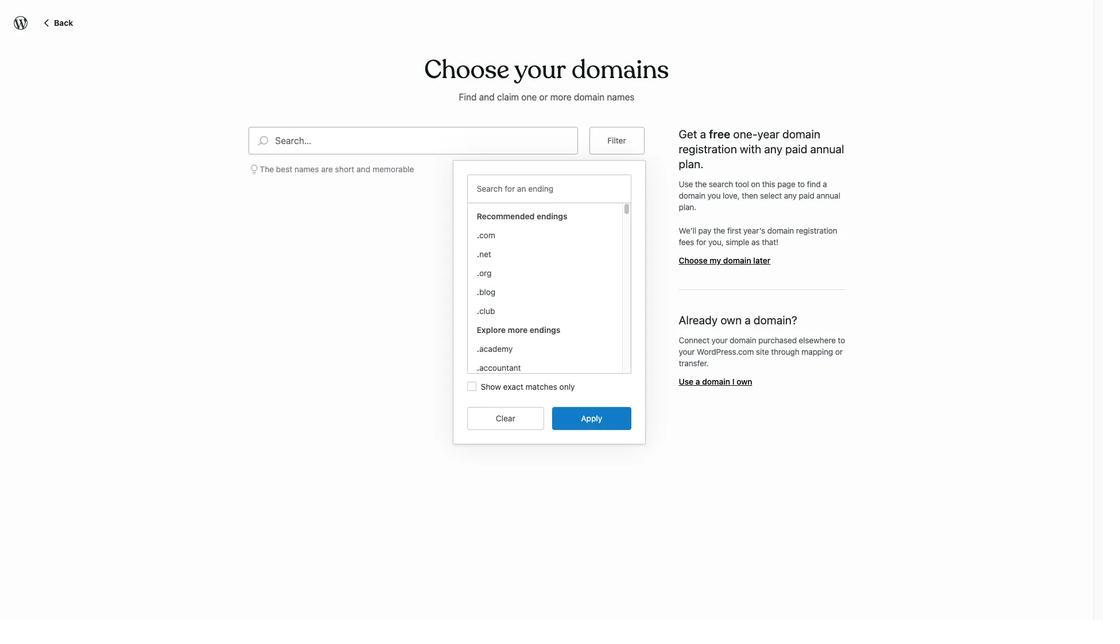 Task type: locate. For each thing, give the bounding box(es) containing it.
0 vertical spatial plan.
[[679, 157, 704, 170]]

0 horizontal spatial or
[[539, 92, 548, 102]]

and right 'short'
[[357, 164, 370, 174]]

. academy
[[477, 344, 513, 354]]

1 horizontal spatial choose
[[679, 255, 708, 265]]

1 vertical spatial any
[[784, 190, 797, 200]]

6 . from the top
[[477, 344, 479, 354]]

plan.
[[679, 157, 704, 170], [679, 202, 696, 212]]

own
[[721, 313, 742, 327], [737, 377, 752, 386]]

the
[[260, 164, 274, 174]]

0 vertical spatial annual
[[811, 142, 844, 155]]

use inside use the search tool on this page to find a domain you love, then select any paid annual plan.
[[679, 179, 693, 189]]

elsewhere
[[799, 335, 836, 345]]

2 use from the top
[[679, 377, 694, 386]]

apply
[[581, 413, 602, 423]]

a
[[700, 127, 706, 141], [823, 179, 827, 189], [745, 313, 751, 327], [696, 377, 700, 386]]

first
[[727, 226, 741, 235]]

through
[[771, 347, 800, 356]]

domain left you
[[679, 190, 706, 200]]

we'll pay the first year's domain registration fees for you, simple as that!
[[679, 226, 837, 247]]

5 . from the top
[[477, 306, 479, 316]]

1 horizontal spatial or
[[835, 347, 843, 356]]

. down . org
[[477, 287, 479, 297]]

choose my domain later button
[[679, 255, 771, 265]]

annual
[[811, 142, 844, 155], [817, 190, 841, 200]]

0 vertical spatial choose
[[424, 54, 509, 86]]

club
[[479, 306, 495, 316]]

None search field
[[248, 127, 578, 154]]

apply button
[[552, 407, 631, 430]]

. for academy
[[477, 344, 479, 354]]

your up wordpress.com
[[712, 335, 728, 345]]

year's
[[744, 226, 765, 235]]

endings right explore
[[530, 325, 561, 335]]

any down year
[[764, 142, 783, 155]]

the
[[695, 179, 707, 189], [714, 226, 725, 235]]

use for use a domain i own
[[679, 377, 694, 386]]

. for org
[[477, 268, 479, 278]]

annual down find
[[817, 190, 841, 200]]

1 vertical spatial choose
[[679, 255, 708, 265]]

None text field
[[477, 178, 628, 200]]

1 vertical spatial paid
[[799, 190, 815, 200]]

show
[[481, 382, 501, 391]]

or inside connect your domain purchased elsewhere to your wordpress.com site through mapping or transfer.
[[835, 347, 843, 356]]

. down . academy
[[477, 363, 479, 372]]

only
[[560, 382, 575, 391]]

0 vertical spatial use
[[679, 179, 693, 189]]

0 vertical spatial endings
[[537, 211, 568, 221]]

then
[[742, 190, 758, 200]]

4 . from the top
[[477, 287, 479, 297]]

explore more endings
[[477, 325, 561, 335]]

filter
[[608, 135, 626, 145]]

your up transfer. at bottom right
[[679, 347, 695, 356]]

. up ". net"
[[477, 230, 479, 240]]

get a free
[[679, 127, 731, 141]]

your
[[712, 335, 728, 345], [679, 347, 695, 356]]

accountant
[[479, 363, 521, 372]]

1 vertical spatial and
[[357, 164, 370, 174]]

domain inside we'll pay the first year's domain registration fees for you, simple as that!
[[767, 226, 794, 235]]

more right one
[[550, 92, 572, 102]]

2 plan. from the top
[[679, 202, 696, 212]]

own right "i"
[[737, 377, 752, 386]]

domain right year
[[783, 127, 821, 141]]

annual up find
[[811, 142, 844, 155]]

domain
[[783, 127, 821, 141], [679, 190, 706, 200], [767, 226, 794, 235], [723, 255, 751, 265], [730, 335, 756, 345], [702, 377, 730, 386]]

to left find
[[798, 179, 805, 189]]

choose inside the choose your domains find and claim one or more domain names
[[424, 54, 509, 86]]

. for net
[[477, 249, 479, 259]]

1 . from the top
[[477, 230, 479, 240]]

. com
[[477, 230, 495, 240]]

back
[[54, 18, 73, 28]]

your domains
[[515, 54, 669, 86]]

net
[[479, 249, 491, 259]]

any down page
[[784, 190, 797, 200]]

registration down find
[[796, 226, 837, 235]]

domain inside use the search tool on this page to find a domain you love, then select any paid annual plan.
[[679, 190, 706, 200]]

to right the elsewhere at the right of the page
[[838, 335, 845, 345]]

this
[[762, 179, 775, 189]]

0 vertical spatial own
[[721, 313, 742, 327]]

1 vertical spatial your
[[679, 347, 695, 356]]

love,
[[723, 190, 740, 200]]

0 vertical spatial or
[[539, 92, 548, 102]]

1 vertical spatial plan.
[[679, 202, 696, 212]]

1 vertical spatial annual
[[817, 190, 841, 200]]

0 horizontal spatial choose
[[424, 54, 509, 86]]

domain for a
[[702, 377, 730, 386]]

domain down "already own a domain?" on the right bottom of the page
[[730, 335, 756, 345]]

0 horizontal spatial more
[[508, 325, 528, 335]]

7 . from the top
[[477, 363, 479, 372]]

blog
[[479, 287, 496, 297]]

use left search
[[679, 179, 693, 189]]

or right one
[[539, 92, 548, 102]]

0 horizontal spatial any
[[764, 142, 783, 155]]

. down . blog
[[477, 306, 479, 316]]

1 plan. from the top
[[679, 157, 704, 170]]

1 vertical spatial registration
[[796, 226, 837, 235]]

paid
[[786, 142, 808, 155], [799, 190, 815, 200]]

choose down fees at the top right of page
[[679, 255, 708, 265]]

any inside use the search tool on this page to find a domain you love, then select any paid annual plan.
[[784, 190, 797, 200]]

search
[[709, 179, 733, 189]]

a inside use the search tool on this page to find a domain you love, then select any paid annual plan.
[[823, 179, 827, 189]]

select
[[760, 190, 782, 200]]

the inside use the search tool on this page to find a domain you love, then select any paid annual plan.
[[695, 179, 707, 189]]

choose
[[424, 54, 509, 86], [679, 255, 708, 265]]

Search for an ending text field
[[477, 182, 620, 196]]

choose up find
[[424, 54, 509, 86]]

transfer.
[[679, 358, 709, 368]]

or right mapping
[[835, 347, 843, 356]]

0 vertical spatial the
[[695, 179, 707, 189]]

annual inside use the search tool on this page to find a domain you love, then select any paid annual plan.
[[817, 190, 841, 200]]

1 horizontal spatial more
[[550, 92, 572, 102]]

the up you,
[[714, 226, 725, 235]]

paid up page
[[786, 142, 808, 155]]

0 horizontal spatial to
[[798, 179, 805, 189]]

1 horizontal spatial registration
[[796, 226, 837, 235]]

use
[[679, 179, 693, 189], [679, 377, 694, 386]]

a right get
[[700, 127, 706, 141]]

to inside connect your domain purchased elsewhere to your wordpress.com site through mapping or transfer.
[[838, 335, 845, 345]]

domain down simple
[[723, 255, 751, 265]]

.
[[477, 230, 479, 240], [477, 249, 479, 259], [477, 268, 479, 278], [477, 287, 479, 297], [477, 306, 479, 316], [477, 344, 479, 354], [477, 363, 479, 372]]

memorable
[[373, 164, 414, 174]]

a right find
[[823, 179, 827, 189]]

1 horizontal spatial any
[[784, 190, 797, 200]]

1 vertical spatial or
[[835, 347, 843, 356]]

use down transfer. at bottom right
[[679, 377, 694, 386]]

domain left "i"
[[702, 377, 730, 386]]

filter button
[[589, 127, 644, 154]]

one-year domain registration with any paid annual plan.
[[679, 127, 844, 170]]

use a domain i own
[[679, 377, 752, 386]]

domain inside one-year domain registration with any paid annual plan.
[[783, 127, 821, 141]]

with
[[740, 142, 762, 155]]

and
[[479, 92, 495, 102], [357, 164, 370, 174]]

1 vertical spatial more
[[508, 325, 528, 335]]

and right find
[[479, 92, 495, 102]]

0 vertical spatial and
[[479, 92, 495, 102]]

a left domain?
[[745, 313, 751, 327]]

plan. down get
[[679, 157, 704, 170]]

0 horizontal spatial registration
[[679, 142, 737, 155]]

domain search filters tooltip
[[453, 154, 646, 444]]

registration down get a free
[[679, 142, 737, 155]]

free
[[709, 127, 731, 141]]

1 horizontal spatial to
[[838, 335, 845, 345]]

choose your domains find and claim one or more domain names
[[424, 54, 669, 102]]

more
[[550, 92, 572, 102], [508, 325, 528, 335]]

1 horizontal spatial and
[[479, 92, 495, 102]]

1 vertical spatial use
[[679, 377, 694, 386]]

any inside one-year domain registration with any paid annual plan.
[[764, 142, 783, 155]]

0 vertical spatial registration
[[679, 142, 737, 155]]

short
[[335, 164, 354, 174]]

1 horizontal spatial the
[[714, 226, 725, 235]]

. down explore
[[477, 344, 479, 354]]

more inside the choose your domains find and claim one or more domain names
[[550, 92, 572, 102]]

to
[[798, 179, 805, 189], [838, 335, 845, 345]]

to inside use the search tool on this page to find a domain you love, then select any paid annual plan.
[[798, 179, 805, 189]]

use for use the search tool on this page to find a domain you love, then select any paid annual plan.
[[679, 179, 693, 189]]

0 vertical spatial more
[[550, 92, 572, 102]]

choose for my
[[679, 255, 708, 265]]

the left search
[[695, 179, 707, 189]]

2 . from the top
[[477, 249, 479, 259]]

that!
[[762, 237, 779, 247]]

pay
[[699, 226, 712, 235]]

. down ". net"
[[477, 268, 479, 278]]

0 vertical spatial any
[[764, 142, 783, 155]]

plan. up we'll
[[679, 202, 696, 212]]

registration
[[679, 142, 737, 155], [796, 226, 837, 235]]

Show exact matches only checkbox
[[467, 382, 476, 391]]

1 use from the top
[[679, 179, 693, 189]]

my
[[710, 255, 721, 265]]

0 vertical spatial to
[[798, 179, 805, 189]]

and inside the choose your domains find and claim one or more domain names
[[479, 92, 495, 102]]

paid down find
[[799, 190, 815, 200]]

. up . org
[[477, 249, 479, 259]]

tool
[[735, 179, 749, 189]]

find
[[459, 92, 477, 102]]

0 horizontal spatial the
[[695, 179, 707, 189]]

1 vertical spatial to
[[838, 335, 845, 345]]

endings down search for an ending text field
[[537, 211, 568, 221]]

choose for your domains
[[424, 54, 509, 86]]

. accountant
[[477, 363, 521, 372]]

endings
[[537, 211, 568, 221], [530, 325, 561, 335]]

more right explore
[[508, 325, 528, 335]]

1 vertical spatial the
[[714, 226, 725, 235]]

domain up that!
[[767, 226, 794, 235]]

3 . from the top
[[477, 268, 479, 278]]

0 vertical spatial paid
[[786, 142, 808, 155]]

0 vertical spatial your
[[712, 335, 728, 345]]

own up wordpress.com
[[721, 313, 742, 327]]

domain inside connect your domain purchased elsewhere to your wordpress.com site through mapping or transfer.
[[730, 335, 756, 345]]

connect your domain purchased elsewhere to your wordpress.com site through mapping or transfer.
[[679, 335, 845, 368]]



Task type: vqa. For each thing, say whether or not it's contained in the screenshot.
the Recent link
no



Task type: describe. For each thing, give the bounding box(es) containing it.
. for accountant
[[477, 363, 479, 372]]

are
[[321, 164, 333, 174]]

the best names are short and memorable
[[260, 164, 414, 174]]

plan. inside use the search tool on this page to find a domain you love, then select any paid annual plan.
[[679, 202, 696, 212]]

on
[[751, 179, 760, 189]]

registration inside one-year domain registration with any paid annual plan.
[[679, 142, 737, 155]]

choose my domain later
[[679, 255, 771, 265]]

year
[[758, 127, 780, 141]]

com
[[479, 230, 495, 240]]

claim
[[497, 92, 519, 102]]

i
[[732, 377, 735, 386]]

mapping
[[802, 347, 833, 356]]

connect
[[679, 335, 710, 345]]

for
[[696, 237, 706, 247]]

wordpress.com
[[697, 347, 754, 356]]

fees
[[679, 237, 694, 247]]

already own a domain?
[[679, 313, 797, 327]]

clear
[[496, 413, 515, 423]]

. blog
[[477, 287, 496, 297]]

annual inside one-year domain registration with any paid annual plan.
[[811, 142, 844, 155]]

show exact matches only
[[481, 382, 575, 391]]

1 vertical spatial endings
[[530, 325, 561, 335]]

more inside domain search filters tooltip
[[508, 325, 528, 335]]

best
[[276, 164, 292, 174]]

explore
[[477, 325, 506, 335]]

simple
[[726, 237, 750, 247]]

0 horizontal spatial your
[[679, 347, 695, 356]]

. for blog
[[477, 287, 479, 297]]

we'll
[[679, 226, 696, 235]]

site
[[756, 347, 769, 356]]

domain?
[[754, 313, 797, 327]]

one
[[521, 92, 537, 102]]

as
[[752, 237, 760, 247]]

the inside we'll pay the first year's domain registration fees for you, simple as that!
[[714, 226, 725, 235]]

use the search tool on this page to find a domain you love, then select any paid annual plan.
[[679, 179, 841, 212]]

a down transfer. at bottom right
[[696, 377, 700, 386]]

or inside the choose your domains find and claim one or more domain names
[[539, 92, 548, 102]]

matches
[[526, 382, 557, 391]]

page
[[777, 179, 796, 189]]

exact
[[503, 382, 523, 391]]

paid inside one-year domain registration with any paid annual plan.
[[786, 142, 808, 155]]

purchased
[[759, 335, 797, 345]]

find
[[807, 179, 821, 189]]

clear button
[[467, 407, 544, 430]]

1 horizontal spatial your
[[712, 335, 728, 345]]

domain names
[[574, 92, 635, 102]]

What would you like your domain name to be? search field
[[275, 127, 577, 154]]

domain for year
[[783, 127, 821, 141]]

recommended
[[477, 211, 535, 221]]

use a domain i own button
[[679, 377, 752, 386]]

later
[[753, 255, 771, 265]]

domain for your
[[730, 335, 756, 345]]

domain for my
[[723, 255, 751, 265]]

recommended endings
[[477, 211, 568, 221]]

. for club
[[477, 306, 479, 316]]

plan. inside one-year domain registration with any paid annual plan.
[[679, 157, 704, 170]]

you,
[[708, 237, 724, 247]]

paid inside use the search tool on this page to find a domain you love, then select any paid annual plan.
[[799, 190, 815, 200]]

get
[[679, 127, 697, 141]]

you
[[708, 190, 721, 200]]

registration inside we'll pay the first year's domain registration fees for you, simple as that!
[[796, 226, 837, 235]]

back link
[[41, 16, 73, 29]]

. net
[[477, 249, 491, 259]]

0 horizontal spatial and
[[357, 164, 370, 174]]

. club
[[477, 306, 495, 316]]

already
[[679, 313, 718, 327]]

one-
[[733, 127, 758, 141]]

. for com
[[477, 230, 479, 240]]

academy
[[479, 344, 513, 354]]

. org
[[477, 268, 492, 278]]

1 vertical spatial own
[[737, 377, 752, 386]]

names
[[295, 164, 319, 174]]

org
[[479, 268, 492, 278]]



